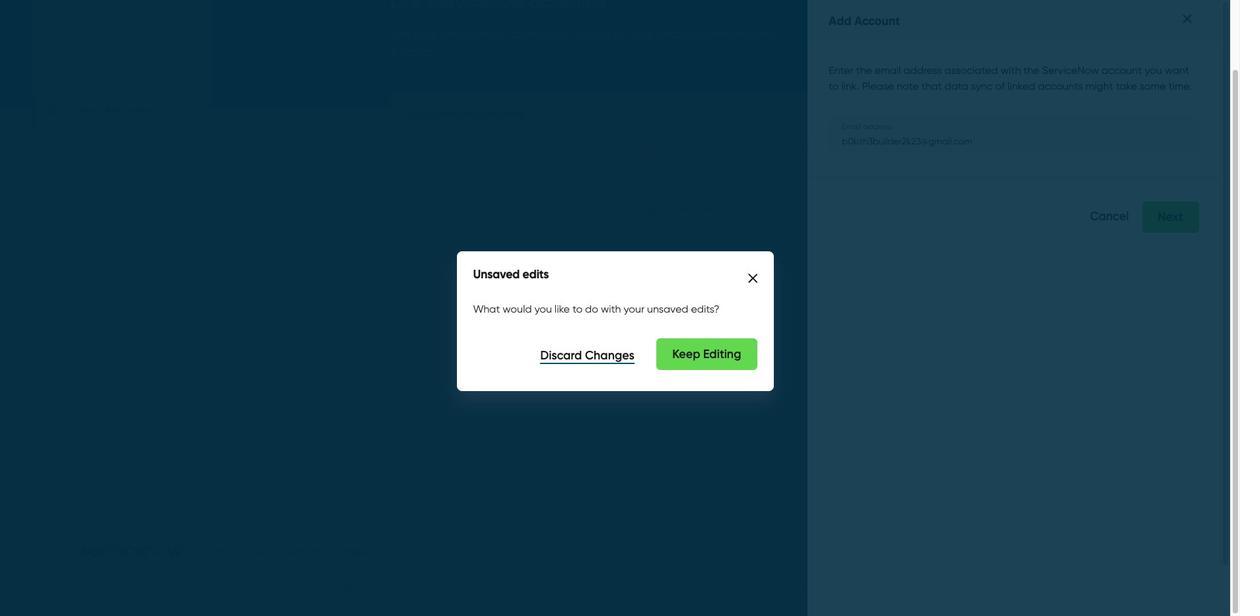 Task type: describe. For each thing, give the bounding box(es) containing it.
success.
[[390, 45, 435, 59]]

link
[[390, 27, 411, 41]]

2024 servicenow. all rights reserved.
[[779, 583, 909, 593]]

link your servicenow accounts to gather all your accomplishments and success.
[[390, 27, 777, 59]]

the world works with servicenow™
[[207, 545, 373, 559]]

accomplishments
[[656, 27, 752, 41]]

1 your from the left
[[414, 27, 437, 41]]

with
[[287, 545, 308, 559]]

servicenow
[[440, 27, 504, 41]]

servicenow™
[[311, 545, 373, 559]]

to
[[561, 27, 572, 41]]



Task type: vqa. For each thing, say whether or not it's contained in the screenshot.
Establish
no



Task type: locate. For each thing, give the bounding box(es) containing it.
rights
[[854, 583, 874, 593]]

0 horizontal spatial your
[[414, 27, 437, 41]]

and
[[755, 27, 777, 41]]

your up success.
[[414, 27, 437, 41]]

gather
[[575, 27, 612, 41]]

your
[[414, 27, 437, 41], [630, 27, 654, 41]]

1 horizontal spatial your
[[630, 27, 654, 41]]

world
[[227, 545, 254, 559]]

all
[[615, 27, 627, 41]]

reserved.
[[876, 583, 909, 593]]

the
[[207, 545, 225, 559]]

accounts
[[507, 27, 558, 41]]

works
[[257, 545, 285, 559]]

all
[[844, 583, 852, 593]]

your right all
[[630, 27, 654, 41]]

2024
[[779, 583, 796, 593]]

servicenow.
[[798, 583, 842, 593]]

2 your from the left
[[630, 27, 654, 41]]



